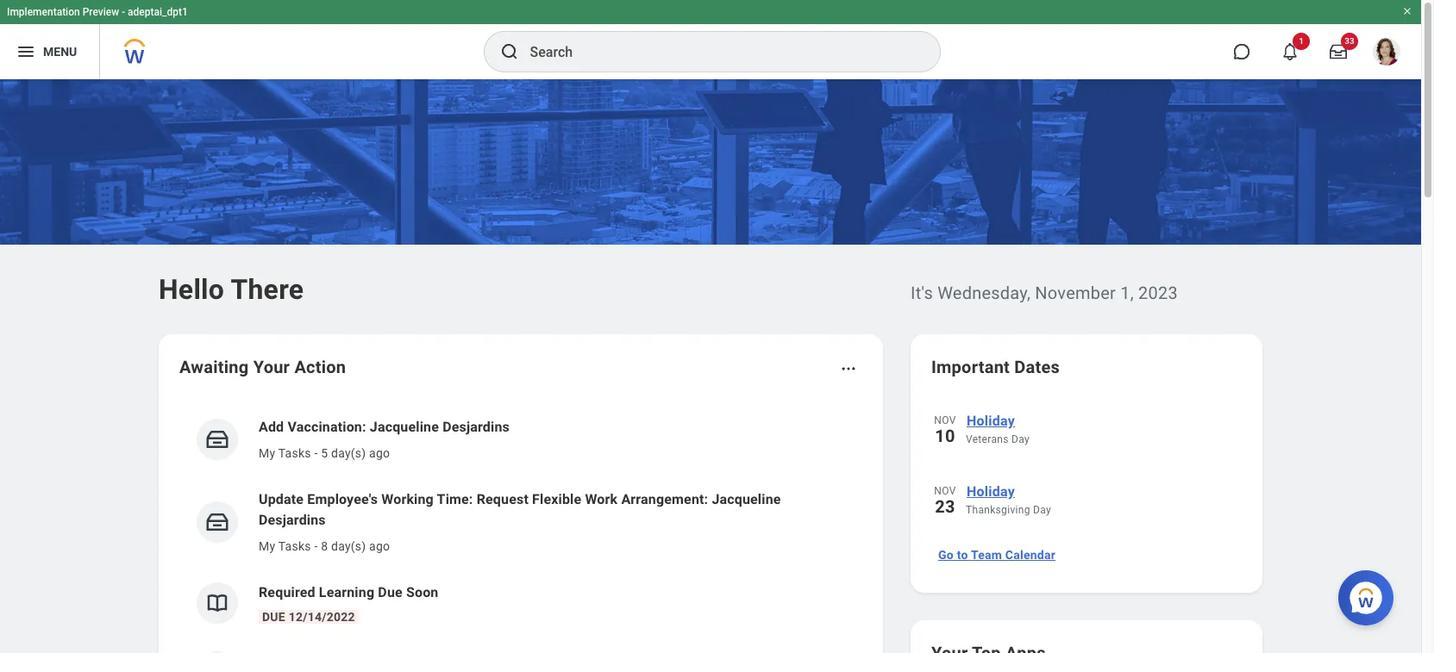 Task type: vqa. For each thing, say whether or not it's contained in the screenshot.
Integration in the 'Business Title' element
no



Task type: describe. For each thing, give the bounding box(es) containing it.
hello there
[[159, 273, 304, 306]]

update
[[259, 492, 304, 508]]

day for 23
[[1034, 505, 1052, 517]]

go to team calendar button
[[932, 538, 1063, 573]]

day for 10
[[1012, 434, 1030, 446]]

- for 5
[[314, 447, 318, 461]]

ago for my tasks - 5 day(s) ago
[[369, 447, 390, 461]]

12/14/2022
[[289, 611, 355, 625]]

book open image
[[204, 591, 230, 617]]

desjardins inside the update employee's working time: request flexible work arrangement: jacqueline desjardins
[[259, 512, 326, 529]]

nov 10
[[935, 415, 956, 447]]

flexible
[[532, 492, 582, 508]]

awaiting
[[179, 357, 249, 378]]

required learning due soon
[[259, 585, 439, 601]]

0 vertical spatial jacqueline
[[370, 419, 439, 436]]

menu
[[43, 45, 77, 58]]

nov for 23
[[935, 486, 956, 498]]

holiday button for 10
[[966, 411, 1242, 433]]

ago for my tasks - 8 day(s) ago
[[369, 540, 390, 554]]

day(s) for 8
[[331, 540, 366, 554]]

my tasks - 5 day(s) ago
[[259, 447, 390, 461]]

inbox image
[[204, 427, 230, 453]]

holiday thanksgiving day
[[966, 484, 1052, 517]]

my for my tasks - 5 day(s) ago
[[259, 447, 276, 461]]

go
[[939, 549, 954, 563]]

working
[[382, 492, 434, 508]]

preview
[[83, 6, 119, 18]]

nov 23
[[935, 486, 956, 518]]

1 vertical spatial due
[[262, 611, 286, 625]]

33
[[1345, 36, 1355, 46]]

- for 8
[[314, 540, 318, 554]]

soon
[[406, 585, 439, 601]]

profile logan mcneil image
[[1373, 38, 1401, 69]]

implementation preview -   adeptai_dpt1
[[7, 6, 188, 18]]

5
[[321, 447, 328, 461]]

it's wednesday, november 1, 2023
[[911, 283, 1178, 304]]

it's
[[911, 283, 933, 304]]

search image
[[499, 41, 520, 62]]

awaiting your action
[[179, 357, 346, 378]]

related actions image
[[840, 361, 858, 378]]

inbox large image
[[1330, 43, 1348, 60]]

holiday for 10
[[967, 413, 1015, 430]]

veterans
[[966, 434, 1009, 446]]

33 button
[[1320, 33, 1359, 71]]

inbox image
[[204, 510, 230, 536]]

work
[[585, 492, 618, 508]]



Task type: locate. For each thing, give the bounding box(es) containing it.
2 tasks from the top
[[278, 540, 311, 554]]

1 horizontal spatial desjardins
[[443, 419, 510, 436]]

jacqueline up working
[[370, 419, 439, 436]]

add vaccination: jacqueline desjardins
[[259, 419, 510, 436]]

notifications large image
[[1282, 43, 1299, 60]]

1 holiday button from the top
[[966, 411, 1242, 433]]

2 day(s) from the top
[[331, 540, 366, 554]]

my down the add
[[259, 447, 276, 461]]

0 vertical spatial ago
[[369, 447, 390, 461]]

desjardins
[[443, 419, 510, 436], [259, 512, 326, 529]]

1 vertical spatial day(s)
[[331, 540, 366, 554]]

jacqueline inside the update employee's working time: request flexible work arrangement: jacqueline desjardins
[[712, 492, 781, 508]]

1 vertical spatial -
[[314, 447, 318, 461]]

0 vertical spatial holiday
[[967, 413, 1015, 430]]

8
[[321, 540, 328, 554]]

day
[[1012, 434, 1030, 446], [1034, 505, 1052, 517]]

day(s) for 5
[[331, 447, 366, 461]]

there
[[231, 273, 304, 306]]

0 horizontal spatial jacqueline
[[370, 419, 439, 436]]

1 ago from the top
[[369, 447, 390, 461]]

day inside holiday thanksgiving day
[[1034, 505, 1052, 517]]

tasks left 8 at bottom
[[278, 540, 311, 554]]

team
[[971, 549, 1003, 563]]

2 nov from the top
[[935, 486, 956, 498]]

day(s) right 5
[[331, 447, 366, 461]]

2 holiday button from the top
[[966, 481, 1242, 504]]

employee's
[[307, 492, 378, 508]]

nov down 10
[[935, 486, 956, 498]]

justify image
[[16, 41, 36, 62]]

1
[[1299, 36, 1304, 46]]

holiday for 23
[[967, 484, 1015, 500]]

calendar
[[1006, 549, 1056, 563]]

learning
[[319, 585, 375, 601]]

0 vertical spatial due
[[378, 585, 403, 601]]

2 holiday from the top
[[967, 484, 1015, 500]]

my down update
[[259, 540, 276, 554]]

holiday inside holiday veterans day
[[967, 413, 1015, 430]]

due left soon on the left of the page
[[378, 585, 403, 601]]

1 holiday from the top
[[967, 413, 1015, 430]]

1 vertical spatial my
[[259, 540, 276, 554]]

1 my from the top
[[259, 447, 276, 461]]

due 12/14/2022
[[262, 611, 355, 625]]

go to team calendar
[[939, 549, 1056, 563]]

1 horizontal spatial due
[[378, 585, 403, 601]]

menu banner
[[0, 0, 1422, 79]]

1 vertical spatial holiday button
[[966, 481, 1242, 504]]

holiday inside holiday thanksgiving day
[[967, 484, 1015, 500]]

1 vertical spatial ago
[[369, 540, 390, 554]]

2 my from the top
[[259, 540, 276, 554]]

menu button
[[0, 24, 99, 79]]

2 ago from the top
[[369, 540, 390, 554]]

- left 5
[[314, 447, 318, 461]]

holiday up veterans
[[967, 413, 1015, 430]]

tasks for 8
[[278, 540, 311, 554]]

holiday up thanksgiving
[[967, 484, 1015, 500]]

day(s) right 8 at bottom
[[331, 540, 366, 554]]

1 day(s) from the top
[[331, 447, 366, 461]]

- inside menu "banner"
[[122, 6, 125, 18]]

action
[[295, 357, 346, 378]]

request
[[477, 492, 529, 508]]

10
[[935, 426, 956, 447]]

nov left holiday veterans day
[[935, 415, 956, 427]]

1 vertical spatial nov
[[935, 486, 956, 498]]

day(s)
[[331, 447, 366, 461], [331, 540, 366, 554]]

0 vertical spatial -
[[122, 6, 125, 18]]

day right veterans
[[1012, 434, 1030, 446]]

1 horizontal spatial day
[[1034, 505, 1052, 517]]

Search Workday  search field
[[530, 33, 905, 71]]

implementation
[[7, 6, 80, 18]]

to
[[957, 549, 969, 563]]

0 vertical spatial my
[[259, 447, 276, 461]]

- for adeptai_dpt1
[[122, 6, 125, 18]]

wednesday,
[[938, 283, 1031, 304]]

1 horizontal spatial jacqueline
[[712, 492, 781, 508]]

0 horizontal spatial due
[[262, 611, 286, 625]]

jacqueline right arrangement:
[[712, 492, 781, 508]]

tasks for 5
[[278, 447, 311, 461]]

1 vertical spatial holiday
[[967, 484, 1015, 500]]

0 vertical spatial day(s)
[[331, 447, 366, 461]]

0 horizontal spatial desjardins
[[259, 512, 326, 529]]

1 vertical spatial desjardins
[[259, 512, 326, 529]]

adeptai_dpt1
[[128, 6, 188, 18]]

jacqueline
[[370, 419, 439, 436], [712, 492, 781, 508]]

23
[[935, 497, 956, 518]]

your
[[253, 357, 290, 378]]

0 horizontal spatial day
[[1012, 434, 1030, 446]]

1,
[[1121, 283, 1134, 304]]

important
[[932, 357, 1010, 378]]

my for my tasks - 8 day(s) ago
[[259, 540, 276, 554]]

dates
[[1015, 357, 1060, 378]]

ago down add vaccination: jacqueline desjardins
[[369, 447, 390, 461]]

holiday veterans day
[[966, 413, 1030, 446]]

holiday
[[967, 413, 1015, 430], [967, 484, 1015, 500]]

holiday button
[[966, 411, 1242, 433], [966, 481, 1242, 504]]

nov
[[935, 415, 956, 427], [935, 486, 956, 498]]

awaiting your action list
[[179, 404, 863, 654]]

arrangement:
[[622, 492, 709, 508]]

add
[[259, 419, 284, 436]]

0 vertical spatial desjardins
[[443, 419, 510, 436]]

tasks
[[278, 447, 311, 461], [278, 540, 311, 554]]

-
[[122, 6, 125, 18], [314, 447, 318, 461], [314, 540, 318, 554]]

1 button
[[1272, 33, 1311, 71]]

hello there main content
[[0, 79, 1422, 654]]

ago down working
[[369, 540, 390, 554]]

0 vertical spatial day
[[1012, 434, 1030, 446]]

- right preview
[[122, 6, 125, 18]]

0 vertical spatial holiday button
[[966, 411, 1242, 433]]

tasks left 5
[[278, 447, 311, 461]]

1 vertical spatial day
[[1034, 505, 1052, 517]]

holiday button for 23
[[966, 481, 1242, 504]]

time:
[[437, 492, 473, 508]]

1 vertical spatial tasks
[[278, 540, 311, 554]]

1 nov from the top
[[935, 415, 956, 427]]

- left 8 at bottom
[[314, 540, 318, 554]]

hello
[[159, 273, 224, 306]]

my
[[259, 447, 276, 461], [259, 540, 276, 554]]

important dates
[[932, 357, 1060, 378]]

ago
[[369, 447, 390, 461], [369, 540, 390, 554]]

day right thanksgiving
[[1034, 505, 1052, 517]]

0 vertical spatial tasks
[[278, 447, 311, 461]]

important dates element
[[932, 400, 1242, 535]]

2023
[[1139, 283, 1178, 304]]

desjardins down update
[[259, 512, 326, 529]]

required
[[259, 585, 316, 601]]

0 vertical spatial nov
[[935, 415, 956, 427]]

1 vertical spatial jacqueline
[[712, 492, 781, 508]]

nov for 10
[[935, 415, 956, 427]]

my tasks - 8 day(s) ago
[[259, 540, 390, 554]]

vaccination:
[[288, 419, 366, 436]]

due
[[378, 585, 403, 601], [262, 611, 286, 625]]

day inside holiday veterans day
[[1012, 434, 1030, 446]]

update employee's working time: request flexible work arrangement: jacqueline desjardins
[[259, 492, 781, 529]]

1 tasks from the top
[[278, 447, 311, 461]]

due down the required in the left bottom of the page
[[262, 611, 286, 625]]

thanksgiving
[[966, 505, 1031, 517]]

november
[[1036, 283, 1116, 304]]

desjardins up time: at bottom left
[[443, 419, 510, 436]]

2 vertical spatial -
[[314, 540, 318, 554]]

close environment banner image
[[1403, 6, 1413, 16]]



